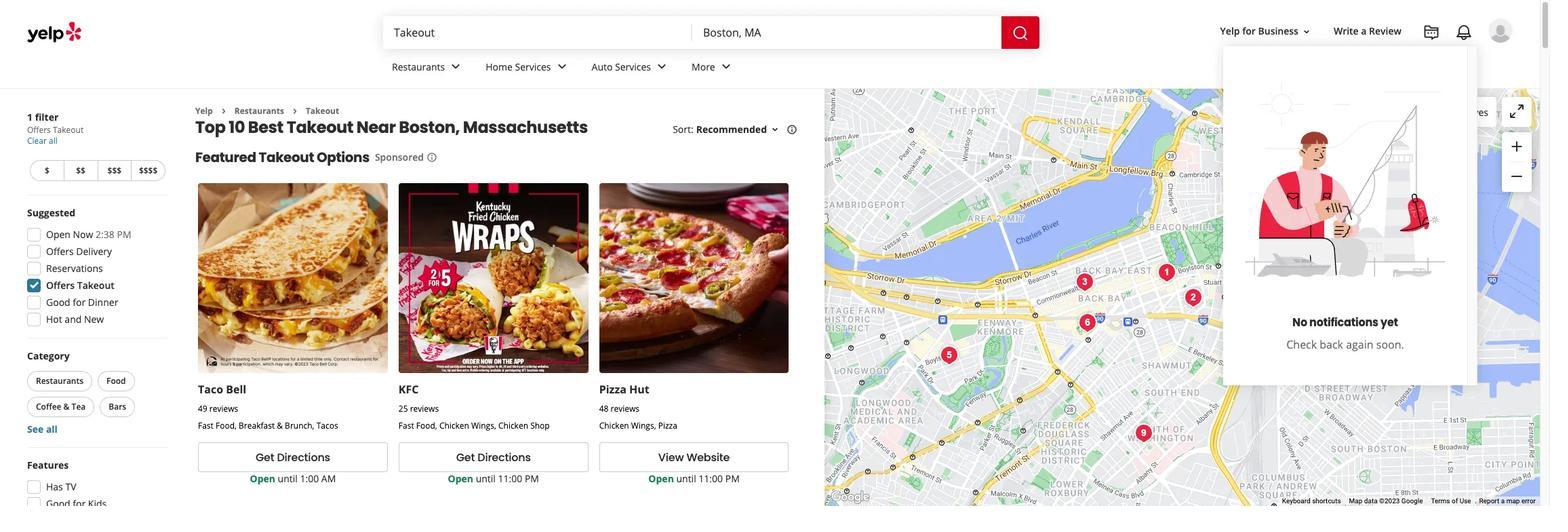 Task type: locate. For each thing, give the bounding box(es) containing it.
3 until from the left
[[677, 472, 696, 485]]

breakfast
[[239, 420, 275, 432]]

kfc link
[[399, 382, 419, 397]]

view website
[[659, 450, 730, 465]]

1 vertical spatial map
[[1507, 497, 1520, 505]]

for for business
[[1243, 25, 1256, 38]]

24 chevron down v2 image for home services
[[554, 59, 570, 75]]

taco bell 49 reviews fast food, breakfast & brunch, tacos
[[198, 382, 338, 432]]

auto services
[[592, 60, 651, 73]]

fast down 25 at the bottom left of page
[[399, 420, 414, 432]]

boston,
[[399, 116, 460, 139]]

get directions down kfc 25 reviews fast food, chicken wings, chicken shop
[[456, 450, 531, 465]]

None search field
[[383, 16, 1043, 49]]

Find text field
[[394, 25, 682, 40]]

restaurants button
[[27, 371, 92, 391]]

0 horizontal spatial for
[[73, 296, 86, 309]]

1:00
[[300, 472, 319, 485]]

0 horizontal spatial restaurants
[[36, 375, 83, 387]]

business
[[1259, 25, 1299, 38]]

1 open until 11:00 pm from the left
[[448, 472, 539, 485]]

map for moves
[[1437, 105, 1457, 118]]

near
[[357, 116, 396, 139]]

3 24 chevron down v2 image from the left
[[718, 59, 734, 75]]

a right write
[[1362, 25, 1367, 38]]

shop
[[531, 420, 550, 432]]

reviews
[[209, 403, 238, 415], [410, 403, 439, 415], [611, 403, 640, 415]]

16 info v2 image
[[787, 124, 798, 135]]

takeout up dinner
[[77, 279, 115, 292]]

search
[[1393, 105, 1423, 118]]

error illustration image
[[1231, 68, 1461, 298]]

google image
[[828, 488, 873, 506]]

1 horizontal spatial open until 11:00 pm
[[649, 472, 740, 485]]

24 chevron down v2 image left home
[[448, 59, 464, 75]]

map data ©2023 google
[[1350, 497, 1423, 505]]

0 vertical spatial restaurants link
[[381, 49, 475, 88]]

1 horizontal spatial get
[[456, 450, 475, 465]]

1 vertical spatial yelp
[[195, 105, 213, 117]]

offers up reservations
[[46, 245, 74, 258]]

reviews inside taco bell 49 reviews fast food, breakfast & brunch, tacos
[[209, 403, 238, 415]]

for for dinner
[[73, 296, 86, 309]]

& inside coffee & tea button
[[63, 401, 70, 412]]

directions up 1:00
[[277, 450, 330, 465]]

pizza up view
[[658, 420, 678, 432]]

0 vertical spatial map
[[1437, 105, 1457, 118]]

restaurants inside button
[[36, 375, 83, 387]]

2 horizontal spatial until
[[677, 472, 696, 485]]

as
[[1425, 105, 1435, 118]]

taco bell image
[[1257, 225, 1284, 252]]

1 horizontal spatial yelp
[[1221, 25, 1240, 38]]

a for write
[[1362, 25, 1367, 38]]

$$
[[76, 165, 85, 176]]

directions
[[277, 450, 330, 465], [478, 450, 531, 465]]

for down offers takeout
[[73, 296, 86, 309]]

reviews down taco bell link
[[209, 403, 238, 415]]

1 fast from the left
[[198, 420, 214, 432]]

0 vertical spatial for
[[1243, 25, 1256, 38]]

get down kfc 25 reviews fast food, chicken wings, chicken shop
[[456, 450, 475, 465]]

2 food, from the left
[[416, 420, 437, 432]]

2 directions from the left
[[478, 450, 531, 465]]

terms of use
[[1432, 497, 1472, 505]]

for
[[1243, 25, 1256, 38], [73, 296, 86, 309]]

write a review link
[[1329, 19, 1408, 44]]

pizza
[[599, 382, 627, 397], [658, 420, 678, 432]]

brunch,
[[285, 420, 314, 432]]

fast inside taco bell 49 reviews fast food, breakfast & brunch, tacos
[[198, 420, 214, 432]]

wings,
[[471, 420, 496, 432], [631, 420, 656, 432]]

open for pizza hut
[[649, 472, 674, 485]]

24 chevron down v2 image inside the more link
[[718, 59, 734, 75]]

reviews down pizza hut link
[[611, 403, 640, 415]]

0 horizontal spatial none field
[[394, 25, 682, 40]]

1 get directions link from the left
[[198, 442, 388, 472]]

2 get directions from the left
[[456, 450, 531, 465]]

get directions link
[[198, 442, 388, 472], [399, 442, 589, 472]]

0 horizontal spatial directions
[[277, 450, 330, 465]]

1 horizontal spatial 11:00
[[699, 472, 723, 485]]

1 food, from the left
[[216, 420, 237, 432]]

services left 24 chevron down v2 icon
[[615, 60, 651, 73]]

0 horizontal spatial 11:00
[[498, 472, 522, 485]]

1 horizontal spatial get directions link
[[399, 442, 589, 472]]

top
[[195, 116, 226, 139]]

24 chevron down v2 image
[[448, 59, 464, 75], [554, 59, 570, 75], [718, 59, 734, 75]]

& left tea
[[63, 401, 70, 412]]

get directions link for bell
[[198, 442, 388, 472]]

get directions link down kfc 25 reviews fast food, chicken wings, chicken shop
[[399, 442, 589, 472]]

0 vertical spatial offers
[[27, 124, 51, 136]]

0 vertical spatial all
[[49, 135, 58, 147]]

moon & flower house -boston image
[[1226, 259, 1253, 286]]

error
[[1522, 497, 1536, 505]]

1 vertical spatial restaurants link
[[235, 105, 284, 117]]

all right clear
[[49, 135, 58, 147]]

0 horizontal spatial get
[[256, 450, 274, 465]]

2 none field from the left
[[703, 25, 991, 40]]

google
[[1402, 497, 1423, 505]]

restaurants inside business categories element
[[392, 60, 445, 73]]

11:00 for website
[[699, 472, 723, 485]]

coffee & tea button
[[27, 397, 94, 417]]

0 horizontal spatial a
[[1362, 25, 1367, 38]]

restaurants up 'coffee & tea'
[[36, 375, 83, 387]]

yelp left 16 chevron right v2 image
[[195, 105, 213, 117]]

pm
[[117, 228, 131, 241], [525, 472, 539, 485], [726, 472, 740, 485]]

1 horizontal spatial get directions
[[456, 450, 531, 465]]

get for bell
[[256, 450, 274, 465]]

get
[[256, 450, 274, 465], [456, 450, 475, 465]]

1 reviews from the left
[[209, 403, 238, 415]]

24 chevron down v2 image right more
[[718, 59, 734, 75]]

1 horizontal spatial chicken
[[499, 420, 528, 432]]

1 horizontal spatial &
[[277, 420, 283, 432]]

restaurants link right 16 chevron right v2 image
[[235, 105, 284, 117]]

1 wings, from the left
[[471, 420, 496, 432]]

1 horizontal spatial directions
[[478, 450, 531, 465]]

0 horizontal spatial &
[[63, 401, 70, 412]]

directions for taco bell
[[277, 450, 330, 465]]

of
[[1452, 497, 1459, 505]]

2 vertical spatial restaurants
[[36, 375, 83, 387]]

1 horizontal spatial map
[[1507, 497, 1520, 505]]

1 horizontal spatial restaurants link
[[381, 49, 475, 88]]

1 get from the left
[[256, 450, 274, 465]]

0 horizontal spatial get directions
[[256, 450, 330, 465]]

0 horizontal spatial yelp
[[195, 105, 213, 117]]

takeout inside group
[[77, 279, 115, 292]]

0 horizontal spatial pizza
[[599, 382, 627, 397]]

none field near
[[703, 25, 991, 40]]

get down breakfast
[[256, 450, 274, 465]]

get directions link down brunch,
[[198, 442, 388, 472]]

back
[[1320, 337, 1344, 352]]

all right see
[[46, 423, 58, 435]]

1 vertical spatial &
[[277, 420, 283, 432]]

clear
[[27, 135, 47, 147]]

1 horizontal spatial until
[[476, 472, 496, 485]]

0 horizontal spatial map
[[1437, 105, 1457, 118]]

2 24 chevron down v2 image from the left
[[554, 59, 570, 75]]

2 reviews from the left
[[410, 403, 439, 415]]

reservations
[[46, 262, 103, 275]]

3 reviews from the left
[[611, 403, 640, 415]]

2 services from the left
[[615, 60, 651, 73]]

3 chicken from the left
[[599, 420, 629, 432]]

0 vertical spatial a
[[1362, 25, 1367, 38]]

2 horizontal spatial pm
[[726, 472, 740, 485]]

1 horizontal spatial reviews
[[410, 403, 439, 415]]

see all button
[[27, 423, 58, 435]]

user actions element
[[1210, 17, 1532, 385]]

0 horizontal spatial pm
[[117, 228, 131, 241]]

map left error
[[1507, 497, 1520, 505]]

1 horizontal spatial pizza
[[658, 420, 678, 432]]

0 horizontal spatial food,
[[216, 420, 237, 432]]

yelp left business
[[1221, 25, 1240, 38]]

all
[[49, 135, 58, 147], [46, 423, 58, 435]]

none field find
[[394, 25, 682, 40]]

fast down 49
[[198, 420, 214, 432]]

wings, left the shop
[[471, 420, 496, 432]]

terms of use link
[[1432, 497, 1472, 505]]

1 11:00 from the left
[[498, 472, 522, 485]]

auto
[[592, 60, 613, 73]]

zoom in image
[[1509, 138, 1526, 154]]

for inside group
[[73, 296, 86, 309]]

11:00
[[498, 472, 522, 485], [699, 472, 723, 485]]

1 vertical spatial offers
[[46, 245, 74, 258]]

home services link
[[475, 49, 581, 88]]

0 horizontal spatial restaurants link
[[235, 105, 284, 117]]

yelp inside yelp for business button
[[1221, 25, 1240, 38]]

1 vertical spatial a
[[1502, 497, 1505, 505]]

restaurants link up the boston,
[[381, 49, 475, 88]]

chicken inside the pizza hut 48 reviews chicken wings, pizza
[[599, 420, 629, 432]]

2 fast from the left
[[399, 420, 414, 432]]

2 chicken from the left
[[499, 420, 528, 432]]

2 open until 11:00 pm from the left
[[649, 472, 740, 485]]

1 24 chevron down v2 image from the left
[[448, 59, 464, 75]]

notifications
[[1310, 315, 1379, 330]]

a for report
[[1502, 497, 1505, 505]]

for inside button
[[1243, 25, 1256, 38]]

open for kfc
[[448, 472, 473, 485]]

until
[[278, 472, 298, 485], [476, 472, 496, 485], [677, 472, 696, 485]]

restaurants right 16 chevron right v2 image
[[235, 105, 284, 117]]

0 horizontal spatial 24 chevron down v2 image
[[448, 59, 464, 75]]

directions down the shop
[[478, 450, 531, 465]]

restaurants
[[392, 60, 445, 73], [235, 105, 284, 117], [36, 375, 83, 387]]

1 horizontal spatial food,
[[416, 420, 437, 432]]

None field
[[394, 25, 682, 40], [703, 25, 991, 40]]

for left business
[[1243, 25, 1256, 38]]

1 horizontal spatial for
[[1243, 25, 1256, 38]]

directions for kfc
[[478, 450, 531, 465]]

0 vertical spatial &
[[63, 401, 70, 412]]

food button
[[98, 371, 135, 391]]

soon.
[[1377, 337, 1405, 352]]

$$$
[[108, 165, 122, 176]]

get directions link for 25
[[399, 442, 589, 472]]

1 none field from the left
[[394, 25, 682, 40]]

& left brunch,
[[277, 420, 283, 432]]

2 vertical spatial offers
[[46, 279, 75, 292]]

pm right 2:38
[[117, 228, 131, 241]]

1 horizontal spatial a
[[1502, 497, 1505, 505]]

$$$$ button
[[131, 160, 166, 181]]

wings, down hut
[[631, 420, 656, 432]]

1 until from the left
[[278, 472, 298, 485]]

2 horizontal spatial reviews
[[611, 403, 640, 415]]

24 chevron down v2 image inside restaurants link
[[448, 59, 464, 75]]

all spice image
[[1130, 420, 1158, 447]]

dinner
[[88, 296, 118, 309]]

1 vertical spatial restaurants
[[235, 105, 284, 117]]

brad k. image
[[1489, 18, 1513, 43]]

reviews inside the pizza hut 48 reviews chicken wings, pizza
[[611, 403, 640, 415]]

0 horizontal spatial chicken
[[439, 420, 469, 432]]

24 chevron down v2 image left auto
[[554, 59, 570, 75]]

1 get directions from the left
[[256, 450, 330, 465]]

search image
[[1013, 25, 1029, 41]]

pm down website
[[726, 472, 740, 485]]

pm for view
[[726, 472, 740, 485]]

Near text field
[[703, 25, 991, 40]]

2 horizontal spatial chicken
[[599, 420, 629, 432]]

yelp
[[1221, 25, 1240, 38], [195, 105, 213, 117]]

offers up "good"
[[46, 279, 75, 292]]

1 horizontal spatial wings,
[[631, 420, 656, 432]]

0 horizontal spatial open until 11:00 pm
[[448, 472, 539, 485]]

restaurants link
[[381, 49, 475, 88], [235, 105, 284, 117]]

1 horizontal spatial 24 chevron down v2 image
[[554, 59, 570, 75]]

offers down filter
[[27, 124, 51, 136]]

yelp link
[[195, 105, 213, 117]]

2 11:00 from the left
[[699, 472, 723, 485]]

0 horizontal spatial reviews
[[209, 403, 238, 415]]

0 horizontal spatial get directions link
[[198, 442, 388, 472]]

& inside taco bell 49 reviews fast food, breakfast & brunch, tacos
[[277, 420, 283, 432]]

2 until from the left
[[476, 472, 496, 485]]

takeout down filter
[[53, 124, 84, 136]]

services
[[515, 60, 551, 73], [615, 60, 651, 73]]

keyboard
[[1283, 497, 1311, 505]]

good for dinner
[[46, 296, 118, 309]]

fast inside kfc 25 reviews fast food, chicken wings, chicken shop
[[399, 420, 414, 432]]

0 horizontal spatial fast
[[198, 420, 214, 432]]

food, down kfc at the bottom of page
[[416, 420, 437, 432]]

services right home
[[515, 60, 551, 73]]

1 vertical spatial all
[[46, 423, 58, 435]]

1 horizontal spatial fast
[[399, 420, 414, 432]]

takeout right 16 chevron right v2 icon
[[306, 105, 339, 117]]

pizza up 48
[[599, 382, 627, 397]]

map right as
[[1437, 105, 1457, 118]]

2 wings, from the left
[[631, 420, 656, 432]]

am
[[321, 472, 336, 485]]

2 get from the left
[[456, 450, 475, 465]]

open for taco bell
[[250, 472, 275, 485]]

24 chevron down v2 image inside home services link
[[554, 59, 570, 75]]

0 horizontal spatial until
[[278, 472, 298, 485]]

restaurants up the boston,
[[392, 60, 445, 73]]

0 horizontal spatial services
[[515, 60, 551, 73]]

and
[[65, 313, 82, 326]]

get directions
[[256, 450, 330, 465], [456, 450, 531, 465]]

1 horizontal spatial none field
[[703, 25, 991, 40]]

all inside group
[[46, 423, 58, 435]]

1 horizontal spatial restaurants
[[235, 105, 284, 117]]

open
[[46, 228, 71, 241], [250, 472, 275, 485], [448, 472, 473, 485], [649, 472, 674, 485]]

hot and new
[[46, 313, 104, 326]]

group
[[1503, 132, 1532, 192], [23, 206, 168, 330], [24, 349, 168, 436], [23, 459, 168, 506]]

48
[[599, 403, 609, 415]]

group containing suggested
[[23, 206, 168, 330]]

reviews right 25 at the bottom left of page
[[410, 403, 439, 415]]

0 horizontal spatial wings,
[[471, 420, 496, 432]]

0 vertical spatial yelp
[[1221, 25, 1240, 38]]

food, inside kfc 25 reviews fast food, chicken wings, chicken shop
[[416, 420, 437, 432]]

keyboard shortcuts button
[[1283, 497, 1341, 506]]

mike & patty's - boston image
[[1180, 284, 1207, 311]]

a
[[1362, 25, 1367, 38], [1502, 497, 1505, 505]]

24 chevron down v2 image for restaurants
[[448, 59, 464, 75]]

pm down the shop
[[525, 472, 539, 485]]

2 horizontal spatial 24 chevron down v2 image
[[718, 59, 734, 75]]

1 vertical spatial for
[[73, 296, 86, 309]]

data
[[1365, 497, 1378, 505]]

2 get directions link from the left
[[399, 442, 589, 472]]

1 vertical spatial pizza
[[658, 420, 678, 432]]

recommended button
[[696, 123, 781, 136]]

1 services from the left
[[515, 60, 551, 73]]

food, left breakfast
[[216, 420, 237, 432]]

map for error
[[1507, 497, 1520, 505]]

offers for offers delivery
[[46, 245, 74, 258]]

1 horizontal spatial pm
[[525, 472, 539, 485]]

pm for get
[[525, 472, 539, 485]]

2 horizontal spatial restaurants
[[392, 60, 445, 73]]

0 vertical spatial restaurants
[[392, 60, 445, 73]]

1 directions from the left
[[277, 450, 330, 465]]

1 horizontal spatial services
[[615, 60, 651, 73]]

chicken
[[439, 420, 469, 432], [499, 420, 528, 432], [599, 420, 629, 432]]

a right "report"
[[1502, 497, 1505, 505]]

get directions up open until 1:00 am
[[256, 450, 330, 465]]



Task type: vqa. For each thing, say whether or not it's contained in the screenshot.
1st SERVICES from right
yes



Task type: describe. For each thing, give the bounding box(es) containing it.
16 chevron right v2 image
[[290, 106, 300, 117]]

0 vertical spatial pizza
[[599, 382, 627, 397]]

features
[[27, 459, 69, 471]]

$$$ button
[[97, 160, 131, 181]]

group containing category
[[24, 349, 168, 436]]

hot
[[46, 313, 62, 326]]

best
[[248, 116, 284, 139]]

yelp for yelp link
[[195, 105, 213, 117]]

business categories element
[[381, 49, 1513, 88]]

$ button
[[30, 160, 64, 181]]

map region
[[738, 28, 1551, 506]]

24 chevron down v2 image
[[654, 59, 670, 75]]

©2023
[[1380, 497, 1400, 505]]

open inside group
[[46, 228, 71, 241]]

no notifications yet check back again soon.
[[1287, 315, 1405, 352]]

pressed cafe image
[[1074, 309, 1101, 336]]

greco image
[[1071, 268, 1099, 295]]

expand map image
[[1509, 103, 1526, 119]]

view
[[659, 450, 684, 465]]

moves
[[1460, 105, 1489, 118]]

49
[[198, 403, 207, 415]]

16 chevron down v2 image
[[1302, 26, 1313, 37]]

zoom out image
[[1509, 168, 1526, 185]]

yelp for business
[[1221, 25, 1299, 38]]

16 chevron down v2 image
[[770, 124, 781, 135]]

coffee
[[36, 401, 61, 412]]

projects image
[[1424, 24, 1440, 41]]

wow tikka image
[[936, 342, 963, 369]]

home
[[486, 60, 513, 73]]

massachusetts
[[463, 116, 588, 139]]

yelp for yelp for business
[[1221, 25, 1240, 38]]

new
[[84, 313, 104, 326]]

open until 1:00 am
[[250, 472, 336, 485]]

bell
[[226, 382, 246, 397]]

bars button
[[100, 397, 135, 417]]

taco
[[198, 382, 223, 397]]

kfc 25 reviews fast food, chicken wings, chicken shop
[[399, 382, 550, 432]]

reviews inside kfc 25 reviews fast food, chicken wings, chicken shop
[[410, 403, 439, 415]]

takeout link
[[306, 105, 339, 117]]

review
[[1370, 25, 1402, 38]]

offers inside 1 filter offers takeout clear all
[[27, 124, 51, 136]]

1
[[27, 111, 33, 123]]

more
[[692, 60, 715, 73]]

notifications image
[[1456, 24, 1473, 41]]

has
[[46, 480, 63, 493]]

featured
[[195, 148, 256, 167]]

suggested
[[27, 206, 75, 219]]

11:00 for directions
[[498, 472, 522, 485]]

1 chicken from the left
[[439, 420, 469, 432]]

offers delivery
[[46, 245, 112, 258]]

good
[[46, 296, 70, 309]]

kfc
[[399, 382, 419, 397]]

again
[[1347, 337, 1374, 352]]

use
[[1460, 497, 1472, 505]]

auto services link
[[581, 49, 681, 88]]

24 chevron down v2 image for more
[[718, 59, 734, 75]]

10
[[229, 116, 245, 139]]

open until 11:00 pm for website
[[649, 472, 740, 485]]

until for 25
[[476, 472, 496, 485]]

shortcuts
[[1313, 497, 1341, 505]]

pm inside group
[[117, 228, 131, 241]]

reviews for view
[[611, 403, 640, 415]]

now
[[73, 228, 93, 241]]

open until 11:00 pm for directions
[[448, 472, 539, 485]]

takeout inside 1 filter offers takeout clear all
[[53, 124, 84, 136]]

yet
[[1381, 315, 1399, 330]]

2:38
[[96, 228, 115, 241]]

view website link
[[599, 442, 789, 472]]

website
[[687, 450, 730, 465]]

get directions for 25
[[456, 450, 531, 465]]

keyboard shortcuts
[[1283, 497, 1341, 505]]

write a review
[[1334, 25, 1402, 38]]

tea
[[72, 401, 86, 412]]

get directions for bell
[[256, 450, 330, 465]]

services for home services
[[515, 60, 551, 73]]

lotus test kitchen image
[[1242, 226, 1269, 253]]

$
[[45, 165, 49, 176]]

wings, inside the pizza hut 48 reviews chicken wings, pizza
[[631, 420, 656, 432]]

takeout down best
[[259, 148, 314, 167]]

pauli's image
[[1274, 127, 1301, 154]]

home services
[[486, 60, 551, 73]]

options
[[317, 148, 370, 167]]

offers for offers takeout
[[46, 279, 75, 292]]

see all
[[27, 423, 58, 435]]

see
[[27, 423, 44, 435]]

search as map moves
[[1393, 105, 1489, 118]]

pizza hut 48 reviews chicken wings, pizza
[[599, 382, 678, 432]]

clear all link
[[27, 135, 58, 147]]

yelp for business button
[[1215, 19, 1318, 44]]

bacco's fine foods image
[[1154, 259, 1181, 286]]

group containing features
[[23, 459, 168, 506]]

until for bell
[[278, 472, 298, 485]]

$$ button
[[64, 160, 97, 181]]

get for 25
[[456, 450, 475, 465]]

no
[[1293, 315, 1308, 330]]

takeout up options
[[287, 116, 354, 139]]

restaurants for restaurants button
[[36, 375, 83, 387]]

sort:
[[673, 123, 694, 136]]

1 filter offers takeout clear all
[[27, 111, 84, 147]]

services for auto services
[[615, 60, 651, 73]]

16 info v2 image
[[427, 152, 438, 163]]

16 chevron right v2 image
[[218, 106, 229, 117]]

until for hut
[[677, 472, 696, 485]]

more link
[[681, 49, 745, 88]]

recommended
[[696, 123, 767, 136]]

offers takeout
[[46, 279, 115, 292]]

subway image
[[1237, 202, 1264, 229]]

top 10 best takeout near boston, massachusetts
[[195, 116, 588, 139]]

report a map error link
[[1480, 497, 1536, 505]]

wings, inside kfc 25 reviews fast food, chicken wings, chicken shop
[[471, 420, 496, 432]]

featured takeout options
[[195, 148, 370, 167]]

tacos
[[317, 420, 338, 432]]

restaurants for topmost restaurants link
[[392, 60, 445, 73]]

hut
[[630, 382, 650, 397]]

taco bell link
[[198, 382, 246, 397]]

filter
[[35, 111, 59, 123]]

$$$$
[[139, 165, 158, 176]]

food
[[107, 375, 126, 387]]

food, inside taco bell 49 reviews fast food, breakfast & brunch, tacos
[[216, 420, 237, 432]]

report a map error
[[1480, 497, 1536, 505]]

tv
[[65, 480, 76, 493]]

25
[[399, 403, 408, 415]]

all inside 1 filter offers takeout clear all
[[49, 135, 58, 147]]

reviews for get
[[209, 403, 238, 415]]

report
[[1480, 497, 1500, 505]]

delivery
[[76, 245, 112, 258]]

terms
[[1432, 497, 1451, 505]]



